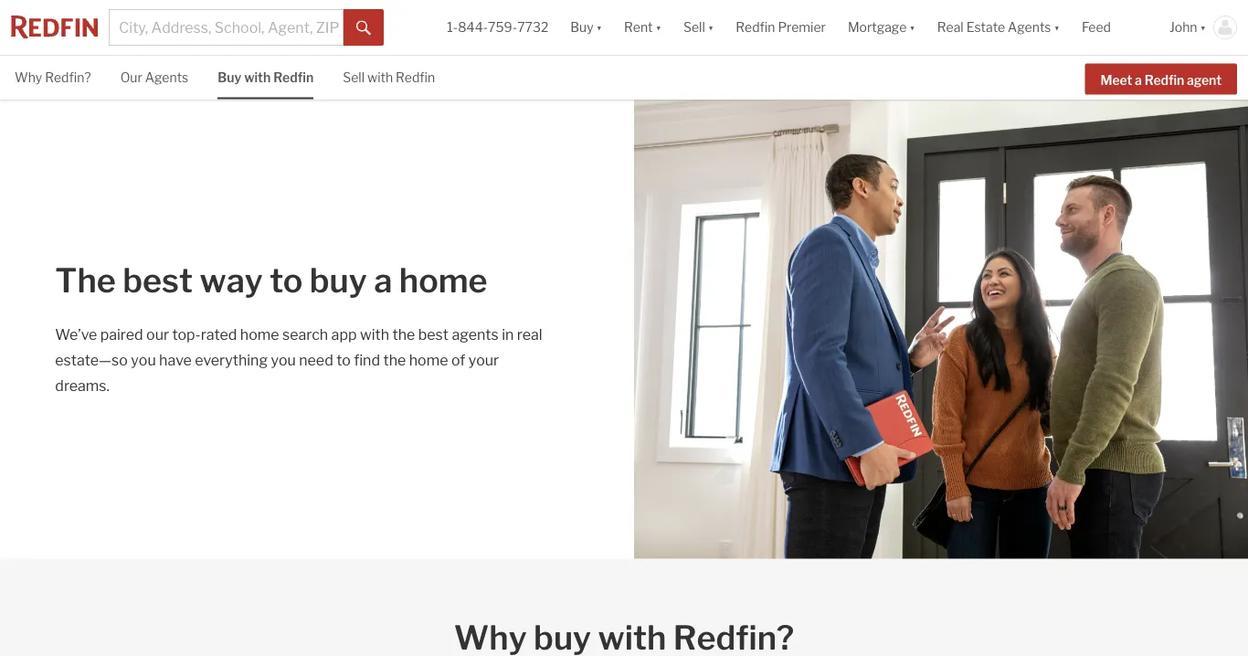 Task type: describe. For each thing, give the bounding box(es) containing it.
estate
[[967, 20, 1006, 35]]

real estate agents ▾
[[938, 20, 1060, 35]]

why
[[15, 70, 42, 85]]

real estate agents ▾ button
[[927, 0, 1071, 55]]

sell for sell with redfin
[[343, 70, 365, 85]]

dreams.
[[55, 377, 110, 395]]

rent ▾ button
[[624, 0, 662, 55]]

sell ▾ button
[[684, 0, 714, 55]]

agents
[[452, 326, 499, 344]]

best inside the we've paired our top-rated home search app with the best agents in real estate—so you have everything you need to find the home of your dreams.
[[418, 326, 449, 344]]

0 horizontal spatial agents
[[145, 70, 189, 85]]

paired
[[100, 326, 143, 344]]

real estate agents ▾ link
[[938, 0, 1060, 55]]

1-844-759-7732
[[447, 20, 549, 35]]

buy
[[310, 260, 367, 300]]

buy with redfin link
[[218, 56, 314, 97]]

why redfin?
[[15, 70, 91, 85]]

meet
[[1101, 72, 1133, 88]]

▾ for buy ▾
[[597, 20, 602, 35]]

mortgage
[[848, 20, 907, 35]]

real
[[938, 20, 964, 35]]

▾ for john ▾
[[1201, 20, 1207, 35]]

0 vertical spatial home
[[399, 260, 488, 300]]

1 vertical spatial home
[[240, 326, 279, 344]]

a inside button
[[1135, 72, 1142, 88]]

agent
[[1187, 72, 1222, 88]]

rent ▾
[[624, 20, 662, 35]]

rent
[[624, 20, 653, 35]]

sell ▾ button
[[673, 0, 725, 55]]

0 vertical spatial the
[[393, 326, 415, 344]]

way
[[200, 260, 263, 300]]

mortgage ▾ button
[[848, 0, 916, 55]]

john
[[1170, 20, 1198, 35]]

buy for buy ▾
[[571, 20, 594, 35]]

our agents
[[120, 70, 189, 85]]

of
[[451, 351, 466, 369]]

agents inside dropdown button
[[1008, 20, 1052, 35]]

7732
[[518, 20, 549, 35]]

mortgage ▾ button
[[837, 0, 927, 55]]

we've paired our top-rated home search app with the best agents in real estate—so you have everything you need to find the home of your dreams.
[[55, 326, 543, 395]]

redfin?
[[45, 70, 91, 85]]

▾ for mortgage ▾
[[910, 20, 916, 35]]

app
[[331, 326, 357, 344]]

1 vertical spatial a
[[374, 260, 392, 300]]

sell ▾
[[684, 20, 714, 35]]

rated
[[201, 326, 237, 344]]

1-844-759-7732 link
[[447, 20, 549, 35]]

john ▾
[[1170, 20, 1207, 35]]

find
[[354, 351, 380, 369]]

everything
[[195, 351, 268, 369]]

mortgage ▾
[[848, 20, 916, 35]]

sell with redfin
[[343, 70, 435, 85]]

2 you from the left
[[271, 351, 296, 369]]

meet a redfin agent
[[1101, 72, 1222, 88]]

buy with redfin
[[218, 70, 314, 85]]



Task type: locate. For each thing, give the bounding box(es) containing it.
buy for buy with redfin
[[218, 70, 242, 85]]

the
[[393, 326, 415, 344], [383, 351, 406, 369]]

search
[[282, 326, 328, 344]]

2 vertical spatial home
[[409, 351, 448, 369]]

redfin premier
[[736, 20, 826, 35]]

rent ▾ button
[[613, 0, 673, 55]]

1-
[[447, 20, 458, 35]]

buy right 7732
[[571, 20, 594, 35]]

top-
[[172, 326, 201, 344]]

home up agents
[[399, 260, 488, 300]]

a
[[1135, 72, 1142, 88], [374, 260, 392, 300]]

estate—so
[[55, 351, 128, 369]]

759-
[[488, 20, 518, 35]]

home
[[399, 260, 488, 300], [240, 326, 279, 344], [409, 351, 448, 369]]

buy ▾
[[571, 20, 602, 35]]

1 vertical spatial buy
[[218, 70, 242, 85]]

1 horizontal spatial you
[[271, 351, 296, 369]]

▾ left the rent at top
[[597, 20, 602, 35]]

buy ▾ button
[[571, 0, 602, 55]]

▾ right rent ▾
[[708, 20, 714, 35]]

a right meet
[[1135, 72, 1142, 88]]

home left of on the bottom left of the page
[[409, 351, 448, 369]]

agents
[[1008, 20, 1052, 35], [145, 70, 189, 85]]

in
[[502, 326, 514, 344]]

1 vertical spatial sell
[[343, 70, 365, 85]]

0 vertical spatial sell
[[684, 20, 706, 35]]

best
[[123, 260, 193, 300], [418, 326, 449, 344]]

the
[[55, 260, 116, 300]]

to
[[270, 260, 303, 300], [337, 351, 351, 369]]

0 horizontal spatial a
[[374, 260, 392, 300]]

a right buy
[[374, 260, 392, 300]]

0 vertical spatial a
[[1135, 72, 1142, 88]]

0 vertical spatial best
[[123, 260, 193, 300]]

feed button
[[1071, 0, 1159, 55]]

best left agents
[[418, 326, 449, 344]]

0 horizontal spatial sell
[[343, 70, 365, 85]]

▾ for rent ▾
[[656, 20, 662, 35]]

our
[[146, 326, 169, 344]]

our
[[120, 70, 142, 85]]

▾ for sell ▾
[[708, 20, 714, 35]]

to left the find
[[337, 351, 351, 369]]

with inside the we've paired our top-rated home search app with the best agents in real estate—so you have everything you need to find the home of your dreams.
[[360, 326, 389, 344]]

meet a redfin agent button
[[1086, 63, 1238, 94]]

0 horizontal spatial you
[[131, 351, 156, 369]]

1 horizontal spatial a
[[1135, 72, 1142, 88]]

buy inside dropdown button
[[571, 20, 594, 35]]

844-
[[458, 20, 488, 35]]

▾ left feed
[[1054, 20, 1060, 35]]

2 ▾ from the left
[[656, 20, 662, 35]]

buy down city, address, school, agent, zip search field in the left of the page
[[218, 70, 242, 85]]

the best way to buy a home
[[55, 260, 488, 300]]

▾ right mortgage
[[910, 20, 916, 35]]

feed
[[1082, 20, 1111, 35]]

0 horizontal spatial to
[[270, 260, 303, 300]]

redfin for sell with redfin
[[396, 70, 435, 85]]

redfin
[[736, 20, 775, 35], [273, 70, 314, 85], [396, 70, 435, 85], [1145, 72, 1185, 88]]

you
[[131, 351, 156, 369], [271, 351, 296, 369]]

agents right our
[[145, 70, 189, 85]]

0 vertical spatial buy
[[571, 20, 594, 35]]

buy ▾ button
[[560, 0, 613, 55]]

1 vertical spatial agents
[[145, 70, 189, 85]]

6 ▾ from the left
[[1201, 20, 1207, 35]]

City, Address, School, Agent, ZIP search field
[[109, 9, 344, 46]]

sell inside sell with redfin link
[[343, 70, 365, 85]]

0 vertical spatial agents
[[1008, 20, 1052, 35]]

you left need
[[271, 351, 296, 369]]

▾
[[597, 20, 602, 35], [656, 20, 662, 35], [708, 20, 714, 35], [910, 20, 916, 35], [1054, 20, 1060, 35], [1201, 20, 1207, 35]]

redfin for buy with redfin
[[273, 70, 314, 85]]

buy
[[571, 20, 594, 35], [218, 70, 242, 85]]

1 you from the left
[[131, 351, 156, 369]]

4 ▾ from the left
[[910, 20, 916, 35]]

1 vertical spatial the
[[383, 351, 406, 369]]

an agent with customers inside of a home image
[[634, 100, 1249, 559]]

the right app
[[393, 326, 415, 344]]

1 ▾ from the left
[[597, 20, 602, 35]]

▾ inside dropdown button
[[1054, 20, 1060, 35]]

0 horizontal spatial best
[[123, 260, 193, 300]]

▾ right the rent at top
[[656, 20, 662, 35]]

the right the find
[[383, 351, 406, 369]]

sell with redfin link
[[343, 56, 435, 97]]

premier
[[778, 20, 826, 35]]

redfin premier button
[[725, 0, 837, 55]]

submit search image
[[357, 21, 371, 35]]

with for buy
[[244, 70, 271, 85]]

1 horizontal spatial to
[[337, 351, 351, 369]]

1 horizontal spatial best
[[418, 326, 449, 344]]

we've
[[55, 326, 97, 344]]

redfin for meet a redfin agent
[[1145, 72, 1185, 88]]

sell for sell ▾
[[684, 20, 706, 35]]

sell right rent ▾
[[684, 20, 706, 35]]

real
[[517, 326, 543, 344]]

1 vertical spatial best
[[418, 326, 449, 344]]

0 horizontal spatial buy
[[218, 70, 242, 85]]

to inside the we've paired our top-rated home search app with the best agents in real estate—so you have everything you need to find the home of your dreams.
[[337, 351, 351, 369]]

with down city, address, school, agent, zip search field in the left of the page
[[244, 70, 271, 85]]

sell down submit search icon
[[343, 70, 365, 85]]

5 ▾ from the left
[[1054, 20, 1060, 35]]

1 vertical spatial to
[[337, 351, 351, 369]]

with
[[244, 70, 271, 85], [367, 70, 393, 85], [360, 326, 389, 344]]

why redfin? link
[[15, 56, 91, 97]]

with down submit search icon
[[367, 70, 393, 85]]

best up our
[[123, 260, 193, 300]]

sell
[[684, 20, 706, 35], [343, 70, 365, 85]]

with up the find
[[360, 326, 389, 344]]

0 vertical spatial to
[[270, 260, 303, 300]]

our agents link
[[120, 56, 189, 97]]

need
[[299, 351, 333, 369]]

have
[[159, 351, 192, 369]]

with for sell
[[367, 70, 393, 85]]

3 ▾ from the left
[[708, 20, 714, 35]]

to left buy
[[270, 260, 303, 300]]

your
[[469, 351, 499, 369]]

home up everything
[[240, 326, 279, 344]]

agents right estate
[[1008, 20, 1052, 35]]

1 horizontal spatial agents
[[1008, 20, 1052, 35]]

▾ right john
[[1201, 20, 1207, 35]]

you down our
[[131, 351, 156, 369]]

1 horizontal spatial sell
[[684, 20, 706, 35]]

sell inside sell ▾ dropdown button
[[684, 20, 706, 35]]

1 horizontal spatial buy
[[571, 20, 594, 35]]



Task type: vqa. For each thing, say whether or not it's contained in the screenshot.
The Peekskill,
no



